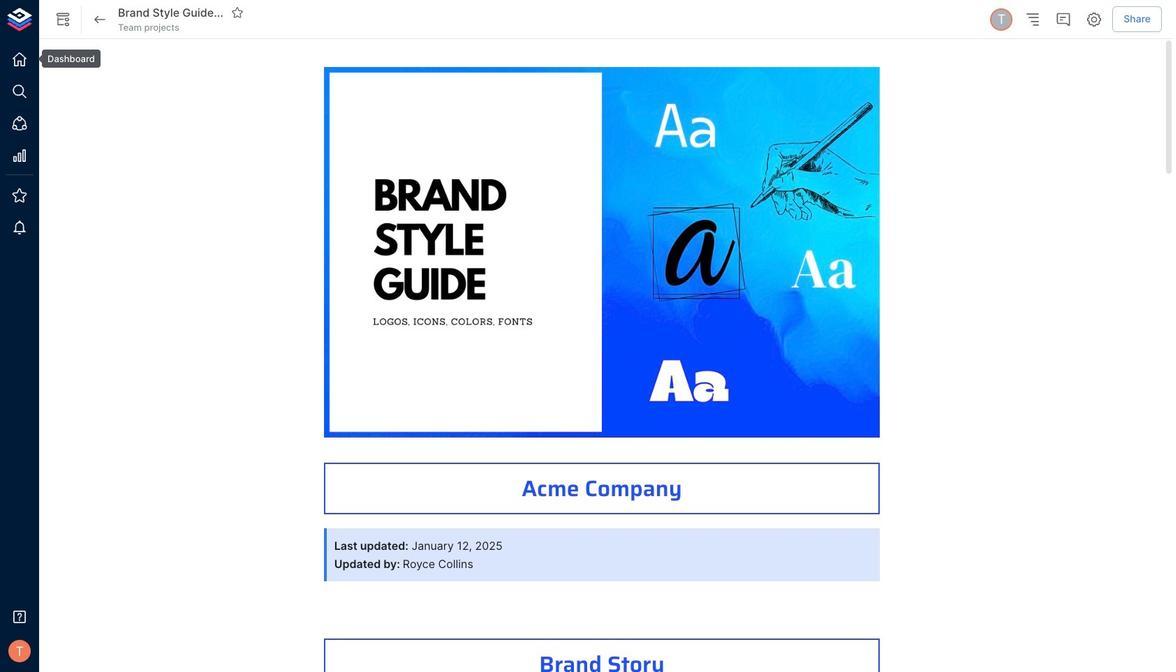 Task type: vqa. For each thing, say whether or not it's contained in the screenshot.
go back icon at the top left
yes



Task type: locate. For each thing, give the bounding box(es) containing it.
settings image
[[1087, 11, 1103, 28]]

favorite image
[[231, 7, 244, 19]]

tooltip
[[32, 50, 100, 68]]

table of contents image
[[1025, 11, 1042, 28]]

comments image
[[1056, 11, 1073, 28]]

show wiki image
[[54, 11, 71, 28]]

go back image
[[92, 11, 108, 28]]



